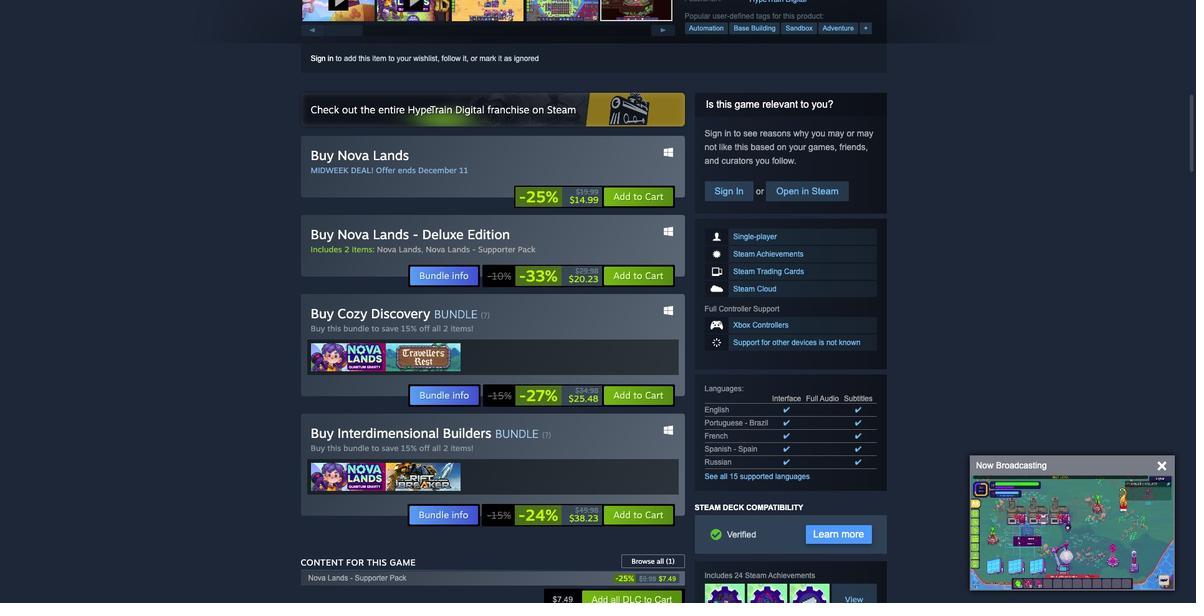 Task type: locate. For each thing, give the bounding box(es) containing it.
(?) inside 'buy interdimensional builders bundle (?)'
[[542, 431, 551, 440]]

1 vertical spatial supporter
[[355, 574, 388, 583]]

steam achievements link
[[705, 246, 877, 263]]

2 inside buy nova lands - deluxe edition includes 2 items: nova lands , nova lands - supporter pack
[[345, 244, 350, 254]]

sign in link
[[705, 181, 754, 201]]

1 save from the top
[[382, 324, 399, 334]]

1 may from the left
[[828, 128, 845, 138]]

2 vertical spatial 2
[[443, 443, 448, 453]]

1 vertical spatial 2
[[443, 324, 448, 334]]

25% left $19.99 $14.99
[[526, 187, 559, 206]]

add to cart link right $34.98
[[604, 386, 674, 406]]

add to cart right $19.99
[[614, 191, 664, 203]]

support for other devices is not known
[[734, 339, 861, 347]]

interface
[[773, 395, 802, 403]]

to left add
[[336, 54, 342, 63]]

content
[[301, 558, 344, 568]]

relevant
[[763, 99, 798, 110]]

- down edition at left top
[[473, 244, 476, 254]]

1 horizontal spatial (?)
[[542, 431, 551, 440]]

deluxe
[[423, 226, 464, 243]]

support up the controllers on the bottom
[[754, 305, 780, 314]]

items!
[[451, 324, 474, 334], [451, 443, 474, 453]]

on up follow.
[[777, 142, 787, 152]]

0 horizontal spatial pack
[[390, 574, 407, 583]]

in up like
[[725, 128, 732, 138]]

0 horizontal spatial not
[[705, 142, 717, 152]]

-15% left -24% on the bottom left of the page
[[487, 510, 511, 522]]

1 vertical spatial buy this bundle to save 15% off all 2 items!
[[311, 443, 474, 453]]

franchise
[[488, 104, 530, 116]]

0 vertical spatial (?)
[[481, 311, 490, 321]]

full
[[705, 305, 717, 314], [807, 395, 819, 403]]

4 add to cart from the top
[[614, 510, 664, 521]]

nova lands link
[[377, 244, 421, 254]]

or right it,
[[471, 54, 478, 63]]

2 down buy cozy discovery bundle (?)
[[443, 324, 448, 334]]

cloud
[[757, 285, 777, 294]]

add to cart for 33%
[[614, 270, 664, 282]]

2 buy from the top
[[311, 226, 334, 243]]

5 buy from the top
[[311, 425, 334, 442]]

1 vertical spatial in
[[725, 128, 732, 138]]

1 vertical spatial full
[[807, 395, 819, 403]]

0 horizontal spatial you
[[756, 156, 770, 166]]

bundle for -24%
[[496, 427, 539, 441]]

1 horizontal spatial may
[[857, 128, 874, 138]]

buy inside buy nova lands - deluxe edition includes 2 items: nova lands , nova lands - supporter pack
[[311, 226, 334, 243]]

- left brazil
[[745, 419, 748, 428]]

0 vertical spatial for
[[773, 12, 782, 21]]

see
[[744, 128, 758, 138]]

this inside sign in to see reasons why you may or may not like this based on your games, friends, and curators you follow.
[[735, 142, 749, 152]]

1 vertical spatial for
[[762, 339, 771, 347]]

buy this bundle to save 15% off all 2 items!
[[311, 324, 474, 334], [311, 443, 474, 453]]

2 off from the top
[[419, 443, 430, 453]]

on
[[533, 104, 544, 116], [777, 142, 787, 152]]

(?) inside buy cozy discovery bundle (?)
[[481, 311, 490, 321]]

or
[[471, 54, 478, 63], [847, 128, 855, 138], [754, 186, 767, 196]]

3 cart from the top
[[645, 390, 664, 402]]

cart for -27%
[[645, 390, 664, 402]]

all left (1)
[[657, 558, 664, 566]]

lands right items:
[[399, 244, 421, 254]]

bundle down -27% at the left bottom of the page
[[496, 427, 539, 441]]

0 horizontal spatial bundle
[[434, 307, 478, 321]]

bundle
[[344, 324, 369, 334], [344, 443, 369, 453]]

add to cart link for -24%
[[604, 506, 674, 526]]

(?) down 27%
[[542, 431, 551, 440]]

2 add to cart from the top
[[614, 270, 664, 282]]

0 horizontal spatial or
[[471, 54, 478, 63]]

all down buy cozy discovery bundle (?)
[[432, 324, 441, 334]]

0 horizontal spatial (?)
[[481, 311, 490, 321]]

sign left add
[[311, 54, 326, 63]]

0 vertical spatial buy this bundle to save 15% off all 2 items!
[[311, 324, 474, 334]]

this up sandbox
[[784, 12, 795, 21]]

0 vertical spatial bundle
[[434, 307, 478, 321]]

nova inside buy nova lands midweek deal! offer ends december 11
[[338, 147, 369, 163]]

2 left items:
[[345, 244, 350, 254]]

or right in
[[754, 186, 767, 196]]

1 horizontal spatial on
[[777, 142, 787, 152]]

2 vertical spatial bundle info
[[419, 510, 469, 521]]

full left audio
[[807, 395, 819, 403]]

audio
[[820, 395, 839, 403]]

-27%
[[520, 386, 558, 405]]

bundle for -27%
[[420, 390, 450, 402]]

1 horizontal spatial not
[[827, 339, 837, 347]]

includes up you look amazing image
[[705, 572, 733, 581]]

all down 'buy interdimensional builders bundle (?)'
[[432, 443, 441, 453]]

1 buy this bundle to save 15% off all 2 items! from the top
[[311, 324, 474, 334]]

bundle info link for -33%
[[410, 266, 479, 286]]

more
[[842, 529, 865, 540]]

sign for sign in to see reasons why you may or may not like this based on your games, friends, and curators you follow.
[[705, 128, 723, 138]]

bundle for -24%
[[344, 443, 369, 453]]

steam left deck
[[695, 504, 721, 513]]

item
[[372, 54, 387, 63]]

supporter down this
[[355, 574, 388, 583]]

0 vertical spatial bundle info link
[[410, 266, 479, 286]]

bundle info link for -24%
[[409, 506, 479, 526]]

:
[[742, 385, 744, 394]]

buy this bundle to save 15% off all 2 items! for -24%
[[311, 443, 474, 453]]

2 items! from the top
[[451, 443, 474, 453]]

2 vertical spatial info
[[452, 510, 469, 521]]

add to cart link right $29.98
[[604, 266, 674, 286]]

to right $29.98
[[634, 270, 643, 282]]

in inside sign in to see reasons why you may or may not like this based on your games, friends, and curators you follow.
[[725, 128, 732, 138]]

your left the wishlist,
[[397, 54, 412, 63]]

0 vertical spatial bundle
[[344, 324, 369, 334]]

0 vertical spatial info
[[452, 270, 469, 282]]

3 add to cart from the top
[[614, 390, 664, 402]]

bundle
[[419, 270, 450, 282], [420, 390, 450, 402], [419, 510, 449, 521]]

2 for -24%
[[443, 443, 448, 453]]

1 vertical spatial bundle
[[344, 443, 369, 453]]

0 horizontal spatial for
[[762, 339, 771, 347]]

add to cart up browse
[[614, 510, 664, 521]]

-25%
[[519, 187, 559, 206]]

you?
[[812, 99, 834, 110]]

add
[[614, 191, 631, 203], [614, 270, 631, 282], [614, 390, 631, 402], [614, 510, 631, 521]]

1 off from the top
[[419, 324, 430, 334]]

includes left items:
[[311, 244, 342, 254]]

game
[[735, 99, 760, 110]]

4 add to cart link from the top
[[604, 506, 674, 526]]

nova up items:
[[338, 226, 369, 243]]

0 horizontal spatial supporter
[[355, 574, 388, 583]]

sign inside sign in link
[[715, 186, 734, 196]]

all
[[432, 324, 441, 334], [432, 443, 441, 453], [720, 473, 728, 481], [657, 558, 664, 566]]

to left see
[[734, 128, 741, 138]]

1 vertical spatial info
[[453, 390, 469, 402]]

0 vertical spatial 25%
[[526, 187, 559, 206]]

in
[[328, 54, 334, 63], [725, 128, 732, 138], [802, 186, 809, 196]]

may up games,
[[828, 128, 845, 138]]

0 horizontal spatial on
[[533, 104, 544, 116]]

sandbox link
[[782, 22, 818, 34]]

1 vertical spatial bundle info
[[420, 390, 469, 402]]

0 vertical spatial in
[[328, 54, 334, 63]]

-15% left -27% at the left bottom of the page
[[488, 390, 512, 402]]

2
[[345, 244, 350, 254], [443, 324, 448, 334], [443, 443, 448, 453]]

add to cart right $29.98
[[614, 270, 664, 282]]

buy this bundle to save 15% off all 2 items! down buy cozy discovery bundle (?)
[[311, 324, 474, 334]]

- left $9.99
[[616, 574, 619, 584]]

1 vertical spatial not
[[827, 339, 837, 347]]

this down interdimensional
[[328, 443, 341, 453]]

cozy
[[338, 306, 368, 322]]

0 vertical spatial includes
[[311, 244, 342, 254]]

0 vertical spatial items!
[[451, 324, 474, 334]]

this right add
[[359, 54, 370, 63]]

add to cart link up browse
[[604, 506, 674, 526]]

1 vertical spatial off
[[419, 443, 430, 453]]

2 buy this bundle to save 15% off all 2 items! from the top
[[311, 443, 474, 453]]

2 down 'buy interdimensional builders bundle (?)'
[[443, 443, 448, 453]]

russian
[[705, 458, 732, 467]]

info for -24%
[[452, 510, 469, 521]]

steam cloud
[[734, 285, 777, 294]]

25%
[[526, 187, 559, 206], [619, 574, 635, 584]]

,
[[421, 244, 424, 254]]

deal!
[[351, 165, 374, 175]]

1 vertical spatial items!
[[451, 443, 474, 453]]

0 vertical spatial you
[[812, 128, 826, 138]]

sign up like
[[705, 128, 723, 138]]

0 horizontal spatial your
[[397, 54, 412, 63]]

nova down the "content"
[[308, 574, 326, 583]]

0 vertical spatial not
[[705, 142, 717, 152]]

items:
[[352, 244, 375, 254]]

you down based
[[756, 156, 770, 166]]

bundle right discovery
[[434, 307, 478, 321]]

1 horizontal spatial for
[[773, 12, 782, 21]]

1 horizontal spatial you
[[812, 128, 826, 138]]

lands up offer
[[373, 147, 409, 163]]

other
[[773, 339, 790, 347]]

1 buy from the top
[[311, 147, 334, 163]]

(?) for -27%
[[481, 311, 490, 321]]

1 vertical spatial bundle
[[420, 390, 450, 402]]

not inside sign in to see reasons why you may or may not like this based on your games, friends, and curators you follow.
[[705, 142, 717, 152]]

1 vertical spatial your
[[789, 142, 806, 152]]

0 vertical spatial achievements
[[757, 250, 804, 259]]

bundle info
[[419, 270, 469, 282], [420, 390, 469, 402], [419, 510, 469, 521]]

0 vertical spatial bundle
[[419, 270, 450, 282]]

1 vertical spatial on
[[777, 142, 787, 152]]

2 vertical spatial bundle info link
[[409, 506, 479, 526]]

2 add to cart link from the top
[[604, 266, 674, 286]]

-15% for -24%
[[487, 510, 511, 522]]

add to cart right $34.98
[[614, 390, 664, 402]]

lands up 'nova lands' link at the top left of the page
[[373, 226, 409, 243]]

save
[[382, 324, 399, 334], [382, 443, 399, 453]]

2 save from the top
[[382, 443, 399, 453]]

1 horizontal spatial full
[[807, 395, 819, 403]]

or up friends,
[[847, 128, 855, 138]]

0 vertical spatial -15%
[[488, 390, 512, 402]]

3 add to cart link from the top
[[604, 386, 674, 406]]

3 buy from the top
[[311, 306, 334, 322]]

1 horizontal spatial bundle
[[496, 427, 539, 441]]

add right $49.98
[[614, 510, 631, 521]]

your
[[397, 54, 412, 63], [789, 142, 806, 152]]

lands inside buy nova lands midweek deal! offer ends december 11
[[373, 147, 409, 163]]

0 horizontal spatial in
[[328, 54, 334, 63]]

steam right "24"
[[745, 572, 767, 581]]

1 items! from the top
[[451, 324, 474, 334]]

1 vertical spatial 25%
[[619, 574, 635, 584]]

off for -27%
[[419, 324, 430, 334]]

- up 'nova lands' link at the top left of the page
[[413, 226, 419, 243]]

bundle inside 'buy interdimensional builders bundle (?)'
[[496, 427, 539, 441]]

for
[[773, 12, 782, 21], [762, 339, 771, 347]]

off for -24%
[[419, 443, 430, 453]]

2 vertical spatial or
[[754, 186, 767, 196]]

save for -27%
[[382, 324, 399, 334]]

15
[[730, 473, 738, 481]]

add to cart link right $19.99
[[604, 187, 674, 207]]

bundle down "cozy"
[[344, 324, 369, 334]]

(?) down -10%
[[481, 311, 490, 321]]

sign for sign in
[[715, 186, 734, 196]]

achievements down single-player link
[[757, 250, 804, 259]]

sign inside sign in to see reasons why you may or may not like this based on your games, friends, and curators you follow.
[[705, 128, 723, 138]]

industrial progress image
[[790, 584, 830, 604]]

languages
[[705, 385, 742, 394]]

your inside sign in to see reasons why you may or may not like this based on your games, friends, and curators you follow.
[[789, 142, 806, 152]]

defined
[[730, 12, 755, 21]]

save for -24%
[[382, 443, 399, 453]]

to down interdimensional
[[372, 443, 380, 453]]

this down "cozy"
[[328, 324, 341, 334]]

1 horizontal spatial pack
[[518, 244, 536, 254]]

spanish
[[705, 445, 732, 454]]

automation link
[[685, 22, 729, 34]]

digital
[[456, 104, 485, 116]]

0 horizontal spatial includes
[[311, 244, 342, 254]]

add to cart link for -27%
[[604, 386, 674, 406]]

0 vertical spatial support
[[754, 305, 780, 314]]

games,
[[809, 142, 838, 152]]

1 bundle from the top
[[344, 324, 369, 334]]

browse
[[632, 558, 655, 566]]

steam down single-
[[734, 250, 755, 259]]

bundle for -27%
[[344, 324, 369, 334]]

sign left in
[[715, 186, 734, 196]]

0 vertical spatial supporter
[[478, 244, 516, 254]]

steam right franchise
[[547, 104, 576, 116]]

buy this bundle to save 15% off all 2 items! down interdimensional
[[311, 443, 474, 453]]

1 vertical spatial you
[[756, 156, 770, 166]]

add right $19.99
[[614, 191, 631, 203]]

pack
[[518, 244, 536, 254], [390, 574, 407, 583]]

for right the tags
[[773, 12, 782, 21]]

1 vertical spatial includes
[[705, 572, 733, 581]]

1 vertical spatial (?)
[[542, 431, 551, 440]]

supporter inside buy nova lands - deluxe edition includes 2 items: nova lands , nova lands - supporter pack
[[478, 244, 516, 254]]

1 vertical spatial save
[[382, 443, 399, 453]]

0 vertical spatial pack
[[518, 244, 536, 254]]

-24%
[[519, 506, 558, 525]]

$19.99 $14.99
[[570, 188, 599, 205]]

1 vertical spatial sign
[[705, 128, 723, 138]]

or inside sign in to see reasons why you may or may not like this based on your games, friends, and curators you follow.
[[847, 128, 855, 138]]

0 vertical spatial full
[[705, 305, 717, 314]]

1 vertical spatial or
[[847, 128, 855, 138]]

pack up -33%
[[518, 244, 536, 254]]

on right franchise
[[533, 104, 544, 116]]

add right $29.98
[[614, 270, 631, 282]]

learn
[[814, 529, 839, 540]]

2 cart from the top
[[645, 270, 664, 282]]

2 horizontal spatial or
[[847, 128, 855, 138]]

0 vertical spatial 2
[[345, 244, 350, 254]]

controllers
[[753, 321, 789, 330]]

1 vertical spatial -15%
[[487, 510, 511, 522]]

discovery
[[371, 306, 431, 322]]

bundle down interdimensional
[[344, 443, 369, 453]]

1 horizontal spatial your
[[789, 142, 806, 152]]

0 horizontal spatial 25%
[[526, 187, 559, 206]]

french
[[705, 432, 728, 441]]

bundle
[[434, 307, 478, 321], [496, 427, 539, 441]]

sign in
[[715, 186, 744, 196]]

bundle info for -27%
[[420, 390, 469, 402]]

25% left $9.99
[[619, 574, 635, 584]]

- left $19.99 $14.99
[[519, 187, 526, 206]]

steam trading cards
[[734, 268, 804, 276]]

0 vertical spatial bundle info
[[419, 270, 469, 282]]

24
[[735, 572, 743, 581]]

may
[[828, 128, 845, 138], [857, 128, 874, 138]]

sandbox
[[786, 24, 813, 32]]

off
[[419, 324, 430, 334], [419, 443, 430, 453]]

spain
[[739, 445, 758, 454]]

2 vertical spatial in
[[802, 186, 809, 196]]

this up curators
[[735, 142, 749, 152]]

2 vertical spatial sign
[[715, 186, 734, 196]]

1 horizontal spatial supporter
[[478, 244, 516, 254]]

0 vertical spatial sign
[[311, 54, 326, 63]]

bundle for -27%
[[434, 307, 478, 321]]

base
[[734, 24, 750, 32]]

save down interdimensional
[[382, 443, 399, 453]]

0 horizontal spatial may
[[828, 128, 845, 138]]

2 add from the top
[[614, 270, 631, 282]]

0 vertical spatial on
[[533, 104, 544, 116]]

add for -33%
[[614, 270, 631, 282]]

0 vertical spatial save
[[382, 324, 399, 334]]

4 add from the top
[[614, 510, 631, 521]]

1 vertical spatial pack
[[390, 574, 407, 583]]

1 horizontal spatial 25%
[[619, 574, 635, 584]]

for left other
[[762, 339, 771, 347]]

popular user-defined tags for this product:
[[685, 12, 824, 21]]

entire
[[379, 104, 405, 116]]

- left -24% on the bottom left of the page
[[487, 510, 492, 522]]

includes 24 steam achievements
[[705, 572, 816, 581]]

cart for -24%
[[645, 510, 664, 521]]

add right $34.98
[[614, 390, 631, 402]]

0 vertical spatial or
[[471, 54, 478, 63]]

2 vertical spatial bundle
[[419, 510, 449, 521]]

2 bundle from the top
[[344, 443, 369, 453]]

2 horizontal spatial in
[[802, 186, 809, 196]]

3 add from the top
[[614, 390, 631, 402]]

1 horizontal spatial in
[[725, 128, 732, 138]]

15%
[[401, 324, 417, 334], [492, 390, 512, 402], [401, 443, 417, 453], [492, 510, 511, 522]]

1 add to cart link from the top
[[604, 187, 674, 207]]

10%
[[492, 270, 512, 283]]

off down 'buy interdimensional builders bundle (?)'
[[419, 443, 430, 453]]

may up friends,
[[857, 128, 874, 138]]

sign in to see reasons why you may or may not like this based on your games, friends, and curators you follow.
[[705, 128, 874, 166]]

4 cart from the top
[[645, 510, 664, 521]]

save down buy cozy discovery bundle (?)
[[382, 324, 399, 334]]

not up the and
[[705, 142, 717, 152]]

0 vertical spatial off
[[419, 324, 430, 334]]

1 vertical spatial bundle info link
[[410, 386, 479, 406]]

bundle inside buy cozy discovery bundle (?)
[[434, 307, 478, 321]]

supporter down edition at left top
[[478, 244, 516, 254]]

1 vertical spatial bundle
[[496, 427, 539, 441]]

portuguese - brazil
[[705, 419, 769, 428]]



Task type: describe. For each thing, give the bounding box(es) containing it.
0 vertical spatial your
[[397, 54, 412, 63]]

nova right items:
[[377, 244, 397, 254]]

to right $34.98
[[634, 390, 643, 402]]

buy inside buy nova lands midweek deal! offer ends december 11
[[311, 147, 334, 163]]

this right is
[[717, 99, 732, 110]]

15% down interdimensional
[[401, 443, 417, 453]]

bundle info link for -27%
[[410, 386, 479, 406]]

24%
[[526, 506, 558, 525]]

steam deck compatibility
[[695, 504, 804, 513]]

1 cart from the top
[[645, 191, 664, 203]]

$14.99
[[570, 195, 599, 205]]

xbox
[[734, 321, 751, 330]]

midweek
[[311, 165, 349, 175]]

bundle info for -24%
[[419, 510, 469, 521]]

the
[[361, 104, 376, 116]]

(1)
[[666, 558, 675, 566]]

open
[[777, 186, 800, 196]]

1 horizontal spatial includes
[[705, 572, 733, 581]]

steam cloud link
[[705, 281, 877, 297]]

- left '$49.98 $38.23'
[[519, 506, 526, 525]]

items! for -24%
[[451, 443, 474, 453]]

33%
[[526, 266, 558, 286]]

- right 10%
[[519, 266, 526, 286]]

adventure
[[823, 24, 854, 32]]

steam achievements
[[734, 250, 804, 259]]

xbox controllers
[[734, 321, 789, 330]]

in for sign in to see reasons why you may or may not like this based on your games, friends, and curators you follow.
[[725, 128, 732, 138]]

-15% for -27%
[[488, 390, 512, 402]]

tags
[[757, 12, 771, 21]]

lands down the "content"
[[328, 574, 348, 583]]

reasons
[[760, 128, 791, 138]]

verified
[[727, 530, 757, 540]]

wishlist,
[[414, 54, 440, 63]]

items! for -27%
[[451, 324, 474, 334]]

brazil
[[750, 419, 769, 428]]

-10%
[[488, 270, 512, 283]]

buy nova lands - deluxe edition includes 2 items: nova lands , nova lands - supporter pack
[[311, 226, 536, 254]]

bundle for -24%
[[419, 510, 449, 521]]

steam up 'full controller support'
[[734, 285, 755, 294]]

1 add to cart from the top
[[614, 191, 664, 203]]

open in steam link
[[767, 181, 849, 201]]

6 buy from the top
[[311, 443, 325, 453]]

in for sign in to add this item to your wishlist, follow it, or mark it as ignored
[[328, 54, 334, 63]]

pack inside buy nova lands - deluxe edition includes 2 items: nova lands , nova lands - supporter pack
[[518, 244, 536, 254]]

0 horizontal spatial full
[[705, 305, 717, 314]]

nova right ,
[[426, 244, 446, 254]]

to right $19.99
[[634, 191, 643, 203]]

builders
[[443, 425, 492, 442]]

english
[[705, 406, 730, 415]]

includes inside buy nova lands - deluxe edition includes 2 items: nova lands , nova lands - supporter pack
[[311, 244, 342, 254]]

xbox controllers link
[[705, 317, 877, 334]]

$34.98 $25.48
[[569, 387, 599, 404]]

25% for -25% $9.99 $7.49
[[619, 574, 635, 584]]

4 buy from the top
[[311, 324, 325, 334]]

2 for -27%
[[443, 324, 448, 334]]

1 horizontal spatial or
[[754, 186, 767, 196]]

ends
[[398, 165, 416, 175]]

1 vertical spatial achievements
[[769, 572, 816, 581]]

subtitles
[[844, 395, 873, 403]]

building
[[752, 24, 776, 32]]

11
[[459, 165, 468, 175]]

1 vertical spatial support
[[734, 339, 760, 347]]

bundle info for -33%
[[419, 270, 469, 282]]

info for -33%
[[452, 270, 469, 282]]

hypetrain
[[408, 104, 453, 116]]

add for -24%
[[614, 510, 631, 521]]

and
[[705, 156, 720, 166]]

adventure link
[[819, 22, 859, 34]]

you look amazing image
[[705, 584, 745, 604]]

single-
[[734, 233, 757, 241]]

it,
[[463, 54, 469, 63]]

to left "you?" on the top of page
[[801, 99, 809, 110]]

the second beast: drameleon image
[[747, 584, 787, 604]]

- down nova lands - supporter pack link
[[488, 270, 492, 283]]

to down buy cozy discovery bundle (?)
[[372, 324, 380, 334]]

known
[[839, 339, 861, 347]]

popular
[[685, 12, 711, 21]]

cards
[[784, 268, 804, 276]]

out
[[342, 104, 358, 116]]

it
[[498, 54, 502, 63]]

browse all (1)
[[632, 558, 675, 566]]

$29.98
[[576, 267, 599, 276]]

add to cart link for -33%
[[604, 266, 674, 286]]

single-player
[[734, 233, 777, 241]]

interdimensional
[[338, 425, 439, 442]]

supported
[[740, 473, 774, 481]]

to right item
[[389, 54, 395, 63]]

learn more link
[[806, 526, 872, 544]]

see all 15 supported languages
[[705, 473, 810, 481]]

add to cart for 27%
[[614, 390, 664, 402]]

as
[[504, 54, 512, 63]]

steam trading cards link
[[705, 264, 877, 280]]

15% down discovery
[[401, 324, 417, 334]]

- down for at the left bottom
[[350, 574, 353, 583]]

cart for -33%
[[645, 270, 664, 282]]

support for other devices is not known link
[[705, 335, 877, 351]]

$19.99
[[576, 188, 599, 196]]

sign in link
[[311, 54, 334, 63]]

info for -27%
[[453, 390, 469, 402]]

check
[[311, 104, 339, 116]]

see
[[705, 473, 718, 481]]

- up builders
[[488, 390, 492, 402]]

to inside sign in to see reasons why you may or may not like this based on your games, friends, and curators you follow.
[[734, 128, 741, 138]]

to up browse
[[634, 510, 643, 521]]

- left $34.98 $25.48
[[520, 386, 526, 405]]

lands down deluxe
[[448, 244, 470, 254]]

languages
[[776, 473, 810, 481]]

december
[[418, 165, 457, 175]]

all left 15
[[720, 473, 728, 481]]

why
[[794, 128, 809, 138]]

base building
[[734, 24, 776, 32]]

trading
[[757, 268, 782, 276]]

this
[[367, 558, 387, 568]]

$29.98 $20.23
[[569, 267, 599, 284]]

25% for -25%
[[526, 187, 559, 206]]

sign for sign in to add this item to your wishlist, follow it, or mark it as ignored
[[311, 54, 326, 63]]

like
[[720, 142, 733, 152]]

based
[[751, 142, 775, 152]]

on inside sign in to see reasons why you may or may not like this based on your games, friends, and curators you follow.
[[777, 142, 787, 152]]

$9.99
[[640, 575, 657, 583]]

buy this bundle to save 15% off all 2 items! for -27%
[[311, 324, 474, 334]]

steam up steam cloud
[[734, 268, 755, 276]]

full controller support
[[705, 305, 780, 314]]

is this game relevant to you?
[[706, 99, 834, 110]]

bundle for -33%
[[419, 270, 450, 282]]

in for open in steam
[[802, 186, 809, 196]]

buy cozy discovery bundle (?)
[[311, 306, 490, 322]]

(?) for -24%
[[542, 431, 551, 440]]

15% left -27% at the left bottom of the page
[[492, 390, 512, 402]]

curators
[[722, 156, 754, 166]]

steam right open
[[812, 186, 839, 196]]

portuguese
[[705, 419, 743, 428]]

ignored
[[514, 54, 539, 63]]

broadcasting
[[997, 461, 1047, 471]]

add for -27%
[[614, 390, 631, 402]]

mark
[[480, 54, 496, 63]]

see all 15 supported languages link
[[705, 473, 810, 481]]

player
[[757, 233, 777, 241]]

1 add from the top
[[614, 191, 631, 203]]

15% left -24% on the bottom left of the page
[[492, 510, 511, 522]]

now
[[977, 461, 994, 471]]

$25.48
[[569, 394, 599, 404]]

- left the 'spain'
[[734, 445, 737, 454]]

languages :
[[705, 385, 744, 394]]

2 may from the left
[[857, 128, 874, 138]]

add to cart for 24%
[[614, 510, 664, 521]]

interface full audio subtitles
[[773, 395, 873, 403]]

base building link
[[730, 22, 780, 34]]



Task type: vqa. For each thing, say whether or not it's contained in the screenshot.
Open in Steam "link"
yes



